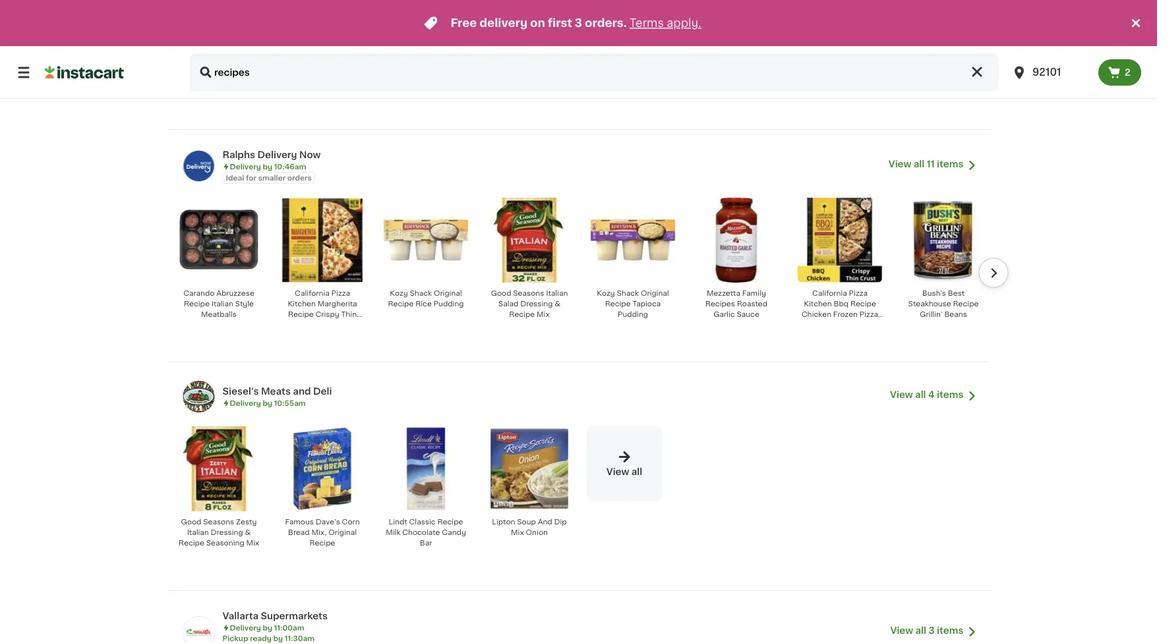 Task type: describe. For each thing, give the bounding box(es) containing it.
and inside lipton soup and dip mix onion
[[538, 519, 552, 526]]

style for lipton recipe soup & dip mix, onion
[[235, 68, 254, 75]]

margherita for lipton recipe soup & dip mix, onion
[[318, 68, 357, 75]]

all for view all 4 items
[[915, 390, 926, 400]]

2 horizontal spatial kozy shack original recipe rice pudding button
[[587, 0, 680, 84]]

frozen for kozy shack original recipe rice pudding
[[311, 89, 335, 96]]

view all
[[607, 467, 643, 476]]

mix, inside famous dave's corn bread mix, original recipe
[[312, 529, 327, 536]]

salad for the left good seasons italian salad dressing & recipe mix button
[[499, 300, 519, 308]]

view all 3 items
[[891, 626, 964, 636]]

vallarta supermarkets show all 3 items element
[[223, 610, 891, 623]]

good seasons italian salad dressing & recipe mix image for the left good seasons italian salad dressing & recipe mix button
[[487, 198, 572, 283]]

item carousel region for ralphs delivery now
[[154, 192, 1009, 367]]

seasons for good seasons zesty italian dressing & recipe seasoning mix button to the right
[[721, 57, 752, 64]]

2
[[1125, 68, 1131, 77]]

items for view all 3 items
[[937, 626, 964, 636]]

bush's best steakhouse recipe grillin' beans
[[909, 290, 979, 318]]

dressing for good seasons italian salad dressing & recipe mix button to the top
[[831, 68, 864, 75]]

items for view all 4 items
[[937, 390, 964, 400]]

lipton recipe soup & dip mix, onion button
[[380, 0, 473, 84]]

good seasons italian salad dressing & recipe mix image for good seasons italian salad dressing & recipe mix button to the top
[[798, 0, 883, 50]]

candy
[[442, 529, 466, 536]]

kozy shack original recipe tapioca pudding button
[[587, 197, 680, 328]]

meats
[[261, 387, 291, 396]]

bread
[[288, 529, 310, 536]]

carando abruzzese recipe italian style meatballs button for lipton recipe soup & dip mix, onion
[[172, 0, 265, 95]]

by for 11:00am
[[263, 625, 272, 632]]

bush's
[[922, 290, 946, 297]]

recipe inside california pizza kitchen bbq recipe chicken frozen pizza chicken pizza on a crispy thin crust
[[851, 300, 876, 308]]

crispy inside california pizza kitchen bbq recipe chicken frozen pizza chicken pizza on a crispy thin crust
[[809, 332, 833, 339]]

delivery by 10:46am
[[230, 163, 306, 170]]

recipes
[[706, 300, 735, 308]]

mezzetta family recipes roasted garlic sauce
[[706, 290, 768, 318]]

delivery for delivery by 10:46am
[[230, 163, 261, 170]]

delivery by 10:55am
[[230, 400, 306, 407]]

steakhouse
[[909, 300, 951, 308]]

original inside kozy shack original recipe tapioca pudding
[[641, 290, 669, 297]]

by for 10:55am
[[263, 400, 272, 407]]

0 vertical spatial good seasons italian salad dressing & recipe mix button
[[794, 0, 887, 95]]

milk
[[386, 529, 401, 536]]

dip inside lipton recipe soup & dip mix, onion
[[399, 68, 412, 75]]

original inside famous dave's corn bread mix, original recipe
[[329, 529, 357, 536]]

mezzetta family recipes roasted garlic sauce image
[[694, 198, 779, 283]]

10:55am
[[274, 400, 306, 407]]

mix, inside lipton recipe soup & dip mix, onion
[[414, 68, 429, 75]]

grillin'
[[920, 311, 943, 318]]

1 vertical spatial 3
[[929, 626, 935, 636]]

view all 11 items
[[889, 160, 964, 169]]

good seasons zesty italian dressing & recipe seasoning mix image for the left good seasons zesty italian dressing & recipe seasoning mix button
[[176, 427, 261, 512]]

vegetable
[[946, 68, 983, 75]]

siesel's meats and deli show all 4 items element
[[223, 385, 890, 398]]

good seasons zesty italian dressing & recipe seasoning mix image for good seasons zesty italian dressing & recipe seasoning mix button to the right
[[694, 0, 779, 50]]

knorr soup mix and recipe mix vegetable
[[904, 57, 983, 75]]

delivery up delivery by 10:46am
[[257, 150, 297, 160]]

italian for carando abruzzese recipe italian style meatballs button corresponding to lipton recipe soup & dip mix, onion
[[211, 68, 233, 75]]

and
[[293, 387, 311, 396]]

terms
[[630, 17, 664, 29]]

famous dave's corn bread mix, original recipe image
[[280, 427, 365, 512]]

0 horizontal spatial kozy shack original recipe rice pudding
[[388, 290, 464, 308]]

lipton soup and dip mix onion image
[[487, 427, 572, 512]]

best
[[948, 290, 965, 297]]

lipton recipe soup & dip mix, onion
[[387, 57, 466, 75]]

1 horizontal spatial kozy shack original recipe rice pudding
[[492, 57, 568, 75]]

apply.
[[667, 17, 701, 29]]

ralphs
[[223, 150, 255, 160]]

crispy for kozy shack original recipe rice pudding
[[316, 311, 339, 318]]

recipe inside lipton recipe soup & dip mix, onion
[[412, 57, 437, 64]]

vallarta supermarkets
[[223, 612, 328, 621]]

1 92101 button from the left
[[1004, 54, 1099, 91]]

tapioca
[[633, 300, 661, 308]]

instacart logo image
[[45, 65, 124, 80]]

11:00am
[[274, 625, 304, 632]]

on
[[530, 17, 545, 29]]

delivery by 11:00am
[[230, 625, 304, 632]]

terms apply. link
[[630, 17, 701, 29]]

lindt classic recipe milk chocolate candy bar
[[386, 519, 466, 547]]

ralphs delivery now
[[223, 150, 321, 160]]

0 horizontal spatial good seasons italian salad dressing & recipe mix button
[[483, 197, 576, 328]]

knorr soup mix and recipe mix vegetable image
[[901, 0, 986, 50]]

0 vertical spatial chicken
[[802, 311, 832, 318]]

california pizza kitchen margherita recipe crispy thin crust frozen pizza for kozy shack original recipe rice pudding
[[288, 290, 357, 329]]

ideal for smaller orders
[[226, 174, 312, 182]]

bbq
[[834, 300, 849, 308]]

2 horizontal spatial kozy shack original recipe rice pudding image
[[591, 0, 676, 50]]

kitchen for kozy shack original recipe rice pudding
[[288, 300, 316, 308]]

recipe inside lindt classic recipe milk chocolate candy bar
[[438, 519, 463, 526]]

corn
[[342, 519, 360, 526]]

by down delivery by 11:00am
[[273, 635, 283, 643]]

lipton recipe soup & dip mix, onion image
[[384, 0, 469, 50]]

california pizza kitchen margherita recipe crispy thin crust frozen pizza button for kozy shack original recipe rice pudding
[[276, 197, 369, 329]]

& for the left good seasons italian salad dressing & recipe mix button
[[555, 300, 561, 308]]

1 horizontal spatial rice
[[519, 68, 535, 75]]

recipe inside kozy shack original recipe tapioca pudding
[[605, 300, 631, 308]]

famous dave's corn bread mix, original recipe
[[285, 519, 360, 547]]

view for view all 4 items
[[890, 390, 913, 400]]

mix inside lipton soup and dip mix onion
[[511, 529, 524, 536]]

seasons for the left good seasons zesty italian dressing & recipe seasoning mix button
[[203, 519, 234, 526]]

4
[[929, 390, 935, 400]]

garlic
[[714, 311, 735, 318]]

recipe inside knorr soup mix and recipe mix vegetable
[[904, 68, 930, 75]]

limited time offer region
[[0, 0, 1128, 46]]

lindt classic recipe milk chocolate candy bar image
[[384, 427, 469, 512]]

all for view all
[[632, 467, 643, 476]]

orders
[[287, 174, 312, 182]]

crust for kozy shack original recipe rice pudding
[[289, 321, 309, 329]]

classic
[[409, 519, 436, 526]]

california pizza kitchen margherita recipe crispy thin crust frozen pizza image for kozy shack original recipe rice pudding
[[280, 198, 365, 283]]

recipe inside bush's best steakhouse recipe grillin' beans
[[953, 300, 979, 308]]

california pizza kitchen bbq recipe chicken frozen pizza chicken pizza on a crispy thin crust image
[[798, 198, 883, 283]]

kozy shack original recipe tapioca pudding
[[597, 290, 669, 318]]

view for view all 3 items
[[891, 626, 914, 636]]

sauce
[[737, 311, 760, 318]]

view for view all
[[607, 467, 629, 476]]

soup for lipton soup and dip mix onion
[[517, 519, 536, 526]]

all for view all 3 items
[[916, 626, 927, 636]]

first
[[548, 17, 572, 29]]

ideal
[[226, 174, 244, 182]]

beans
[[945, 311, 967, 318]]

seasoning for the left good seasons zesty italian dressing & recipe seasoning mix button
[[206, 540, 244, 547]]

knorr
[[908, 57, 928, 64]]

california pizza kitchen margherita recipe crispy thin crust frozen pizza for lipton recipe soup & dip mix, onion
[[288, 57, 357, 96]]

& for good seasons zesty italian dressing & recipe seasoning mix button to the right
[[763, 68, 769, 75]]

smaller
[[258, 174, 286, 182]]

kitchen inside california pizza kitchen bbq recipe chicken frozen pizza chicken pizza on a crispy thin crust
[[804, 300, 832, 308]]

pickup ready by 11:30am
[[223, 635, 315, 643]]

free delivery on first 3 orders. terms apply.
[[451, 17, 701, 29]]

carando for lipton recipe soup & dip mix, onion
[[183, 57, 215, 64]]

& inside lipton recipe soup & dip mix, onion
[[460, 57, 466, 64]]

dressing for good seasons zesty italian dressing & recipe seasoning mix button to the right
[[728, 68, 761, 75]]

bush's best steakhouse recipe grillin' beans button
[[897, 197, 990, 328]]

kozy inside kozy shack original recipe tapioca pudding
[[597, 290, 615, 297]]

2 92101 button from the left
[[1012, 54, 1091, 91]]



Task type: locate. For each thing, give the bounding box(es) containing it.
1 vertical spatial chicken
[[805, 321, 835, 329]]

0 vertical spatial good seasons italian salad dressing & recipe mix image
[[798, 0, 883, 50]]

2 california pizza kitchen margherita recipe crispy thin crust frozen pizza image from the top
[[280, 198, 365, 283]]

meatballs for kozy shack original recipe rice pudding
[[201, 311, 237, 318]]

1 vertical spatial onion
[[526, 529, 548, 536]]

lipton down lipton soup and dip mix onion image
[[492, 519, 515, 526]]

italian for kozy shack original recipe rice pudding's carando abruzzese recipe italian style meatballs button
[[211, 300, 233, 308]]

1 vertical spatial carando
[[183, 290, 215, 297]]

0 vertical spatial crispy
[[316, 78, 339, 85]]

and inside knorr soup mix and recipe mix vegetable
[[965, 57, 980, 64]]

1 vertical spatial carando abruzzese recipe italian style meatballs
[[183, 290, 254, 318]]

1 horizontal spatial kozy shack original recipe rice pudding button
[[483, 0, 576, 84]]

1 vertical spatial salad
[[499, 300, 519, 308]]

0 horizontal spatial mix,
[[312, 529, 327, 536]]

soup inside lipton recipe soup & dip mix, onion
[[439, 57, 458, 64]]

0 horizontal spatial and
[[538, 519, 552, 526]]

1 vertical spatial thin
[[341, 311, 357, 318]]

california for kozy shack original recipe rice pudding
[[295, 290, 330, 297]]

good seasons italian salad dressing & recipe mix for the left good seasons italian salad dressing & recipe mix button
[[491, 290, 568, 318]]

good seasons zesty italian dressing & recipe seasoning mix image
[[694, 0, 779, 50], [176, 427, 261, 512]]

0 horizontal spatial good seasons zesty italian dressing & recipe seasoning mix button
[[172, 426, 265, 557]]

margherita for kozy shack original recipe rice pudding
[[318, 300, 357, 308]]

2 horizontal spatial kozy shack original recipe rice pudding
[[595, 57, 671, 75]]

1 margherita from the top
[[318, 68, 357, 75]]

11
[[927, 160, 935, 169]]

onion down lipton soup and dip mix onion image
[[526, 529, 548, 536]]

carando abruzzese recipe italian style meatballs button for kozy shack original recipe rice pudding
[[172, 197, 265, 328]]

1 vertical spatial dip
[[554, 519, 567, 526]]

view inside item carousel region
[[607, 467, 629, 476]]

2 horizontal spatial soup
[[930, 57, 948, 64]]

0 horizontal spatial seasoning
[[206, 540, 244, 547]]

good
[[699, 57, 719, 64], [802, 57, 822, 64], [491, 290, 511, 297], [181, 519, 201, 526]]

lipton for mix
[[492, 519, 515, 526]]

lipton down lipton recipe soup & dip mix, onion image
[[387, 57, 410, 64]]

onion inside lipton soup and dip mix onion
[[526, 529, 548, 536]]

1 vertical spatial crust
[[289, 321, 309, 329]]

bush's best steakhouse recipe grillin' beans image
[[901, 198, 986, 283]]

soup inside lipton soup and dip mix onion
[[517, 519, 536, 526]]

2 items from the top
[[937, 390, 964, 400]]

style for kozy shack original recipe rice pudding
[[235, 300, 254, 308]]

3 items from the top
[[937, 626, 964, 636]]

1 vertical spatial abruzzese
[[216, 290, 254, 297]]

0 vertical spatial good seasons zesty italian dressing & recipe seasoning mix image
[[694, 0, 779, 50]]

pickup
[[223, 635, 248, 643]]

carando for kozy shack original recipe rice pudding
[[183, 290, 215, 297]]

0 horizontal spatial good seasons italian salad dressing & recipe mix image
[[487, 198, 572, 283]]

1 horizontal spatial good seasons italian salad dressing & recipe mix
[[802, 57, 879, 85]]

soup
[[439, 57, 458, 64], [930, 57, 948, 64], [517, 519, 536, 526]]

1 horizontal spatial mix,
[[414, 68, 429, 75]]

0 horizontal spatial good seasons zesty italian dressing & recipe seasoning mix image
[[176, 427, 261, 512]]

3
[[575, 17, 582, 29], [929, 626, 935, 636]]

shack inside kozy shack original recipe tapioca pudding
[[617, 290, 639, 297]]

mix,
[[414, 68, 429, 75], [312, 529, 327, 536]]

chocolate
[[402, 529, 440, 536]]

vallarta
[[223, 612, 259, 621]]

knorr soup mix and recipe mix vegetable button
[[897, 0, 990, 84]]

thin inside california pizza kitchen bbq recipe chicken frozen pizza chicken pizza on a crispy thin crust
[[834, 332, 850, 339]]

0 vertical spatial items
[[937, 160, 964, 169]]

1 carando from the top
[[183, 57, 215, 64]]

pudding inside kozy shack original recipe tapioca pudding
[[618, 311, 648, 318]]

0 vertical spatial good seasons italian salad dressing & recipe mix
[[802, 57, 879, 85]]

by
[[263, 163, 272, 170], [263, 400, 272, 407], [263, 625, 272, 632], [273, 635, 283, 643]]

1 horizontal spatial dip
[[554, 519, 567, 526]]

salad for good seasons italian salad dressing & recipe mix button to the top
[[809, 68, 829, 75]]

1 vertical spatial california pizza kitchen margherita recipe crispy thin crust frozen pizza image
[[280, 198, 365, 283]]

style
[[235, 68, 254, 75], [235, 300, 254, 308]]

0 vertical spatial meatballs
[[201, 78, 237, 85]]

recipe inside famous dave's corn bread mix, original recipe
[[310, 540, 335, 547]]

1 vertical spatial good seasons italian salad dressing & recipe mix button
[[483, 197, 576, 328]]

good seasons italian salad dressing & recipe mix image
[[798, 0, 883, 50], [487, 198, 572, 283]]

soup inside knorr soup mix and recipe mix vegetable
[[930, 57, 948, 64]]

2 abruzzese from the top
[[216, 290, 254, 297]]

1 abruzzese from the top
[[216, 57, 254, 64]]

0 vertical spatial good seasons zesty italian dressing & recipe seasoning mix button
[[690, 0, 783, 95]]

0 horizontal spatial 3
[[575, 17, 582, 29]]

kozy shack original recipe rice pudding
[[492, 57, 568, 75], [595, 57, 671, 75], [388, 290, 464, 308]]

crust inside california pizza kitchen bbq recipe chicken frozen pizza chicken pizza on a crispy thin crust
[[852, 332, 872, 339]]

10:46am
[[274, 163, 306, 170]]

1 vertical spatial good seasons zesty italian dressing & recipe seasoning mix button
[[172, 426, 265, 557]]

for
[[246, 174, 257, 182]]

bar
[[420, 540, 432, 547]]

1 vertical spatial and
[[538, 519, 552, 526]]

lipton
[[387, 57, 410, 64], [492, 519, 515, 526]]

a
[[870, 321, 875, 329]]

0 vertical spatial margherita
[[318, 68, 357, 75]]

thin
[[341, 78, 357, 85], [341, 311, 357, 318], [834, 332, 850, 339]]

0 vertical spatial zesty
[[754, 57, 775, 64]]

italian for good seasons zesty italian dressing & recipe seasoning mix button to the right
[[705, 68, 727, 75]]

0 vertical spatial california pizza kitchen margherita recipe crispy thin crust frozen pizza image
[[280, 0, 365, 50]]

crust
[[289, 89, 309, 96], [289, 321, 309, 329], [852, 332, 872, 339]]

seasoning
[[724, 78, 762, 85], [206, 540, 244, 547]]

kozy shack original recipe rice pudding image
[[487, 0, 572, 50], [591, 0, 676, 50], [384, 198, 469, 283]]

dip
[[399, 68, 412, 75], [554, 519, 567, 526]]

lipton for dip
[[387, 57, 410, 64]]

1 vertical spatial seasoning
[[206, 540, 244, 547]]

siesel's meats and deli
[[223, 387, 332, 396]]

1 vertical spatial california pizza kitchen margherita recipe crispy thin crust frozen pizza
[[288, 290, 357, 329]]

now
[[299, 150, 321, 160]]

abruzzese for kozy shack original recipe rice pudding
[[216, 290, 254, 297]]

thin for lipton recipe soup & dip mix, onion
[[341, 78, 357, 85]]

1 meatballs from the top
[[201, 78, 237, 85]]

california inside california pizza kitchen bbq recipe chicken frozen pizza chicken pizza on a crispy thin crust
[[813, 290, 847, 297]]

0 horizontal spatial salad
[[499, 300, 519, 308]]

0 horizontal spatial good seasons italian salad dressing & recipe mix
[[491, 290, 568, 318]]

thin for kozy shack original recipe rice pudding
[[341, 311, 357, 318]]

1 items from the top
[[937, 160, 964, 169]]

margherita
[[318, 68, 357, 75], [318, 300, 357, 308]]

frozen inside california pizza kitchen bbq recipe chicken frozen pizza chicken pizza on a crispy thin crust
[[834, 311, 858, 318]]

and up vegetable
[[965, 57, 980, 64]]

crust for lipton recipe soup & dip mix, onion
[[289, 89, 309, 96]]

2 carando abruzzese recipe italian style meatballs button from the top
[[172, 197, 265, 328]]

famous dave's corn bread mix, original recipe button
[[276, 426, 369, 557]]

2 vertical spatial crispy
[[809, 332, 833, 339]]

0 vertical spatial california pizza kitchen margherita recipe crispy thin crust frozen pizza
[[288, 57, 357, 96]]

dip down lipton recipe soup & dip mix, onion image
[[399, 68, 412, 75]]

carando abruzzese recipe italian style meatballs for lipton recipe soup & dip mix, onion
[[183, 57, 254, 85]]

Search field
[[190, 54, 998, 91]]

frozen
[[311, 89, 335, 96], [834, 311, 858, 318], [311, 321, 335, 329]]

california pizza kitchen margherita recipe crispy thin crust frozen pizza image
[[280, 0, 365, 50], [280, 198, 365, 283]]

view all link
[[587, 426, 662, 502]]

0 vertical spatial item carousel region
[[172, 0, 1009, 134]]

1 horizontal spatial salad
[[809, 68, 829, 75]]

california for lipton recipe soup & dip mix, onion
[[295, 57, 330, 64]]

family
[[742, 290, 766, 297]]

delivery up for
[[230, 163, 261, 170]]

& for the left good seasons zesty italian dressing & recipe seasoning mix button
[[245, 529, 251, 536]]

rice
[[519, 68, 535, 75], [623, 68, 639, 75], [416, 300, 432, 308]]

california pizza kitchen bbq recipe chicken frozen pizza chicken pizza on a crispy thin crust button
[[794, 197, 887, 339]]

good seasons zesty italian dressing & recipe seasoning mix
[[696, 57, 777, 85], [179, 519, 259, 547]]

92101
[[1033, 68, 1061, 77]]

0 vertical spatial carando abruzzese recipe italian style meatballs button
[[172, 0, 265, 95]]

and
[[965, 57, 980, 64], [538, 519, 552, 526]]

2 horizontal spatial rice
[[623, 68, 639, 75]]

lipton inside lipton recipe soup & dip mix, onion
[[387, 57, 410, 64]]

0 vertical spatial mix,
[[414, 68, 429, 75]]

carando abruzzese recipe italian style meatballs for kozy shack original recipe rice pudding
[[183, 290, 254, 318]]

0 vertical spatial salad
[[809, 68, 829, 75]]

carando abruzzese recipe italian style meatballs image
[[176, 0, 261, 50], [176, 198, 261, 283]]

kozy shack original recipe tapioca pudding image
[[591, 198, 676, 283]]

kozy
[[494, 57, 512, 64], [597, 57, 615, 64], [390, 290, 408, 297], [597, 290, 615, 297]]

2 carando abruzzese recipe italian style meatballs image from the top
[[176, 198, 261, 283]]

by up ideal for smaller orders
[[263, 163, 272, 170]]

0 vertical spatial lipton
[[387, 57, 410, 64]]

1 vertical spatial frozen
[[834, 311, 858, 318]]

delivery
[[480, 17, 528, 29]]

0 vertical spatial california pizza kitchen margherita recipe crispy thin crust frozen pizza button
[[276, 0, 369, 96]]

onion inside lipton recipe soup & dip mix, onion
[[431, 68, 453, 75]]

california pizza kitchen margherita recipe crispy thin crust frozen pizza image for lipton recipe soup & dip mix, onion
[[280, 0, 365, 50]]

1 vertical spatial mix,
[[312, 529, 327, 536]]

2 vertical spatial crust
[[852, 332, 872, 339]]

california pizza kitchen bbq recipe chicken frozen pizza chicken pizza on a crispy thin crust
[[802, 290, 879, 339]]

famous
[[285, 519, 314, 526]]

0 vertical spatial onion
[[431, 68, 453, 75]]

1 carando abruzzese recipe italian style meatballs image from the top
[[176, 0, 261, 50]]

1 california pizza kitchen margherita recipe crispy thin crust frozen pizza image from the top
[[280, 0, 365, 50]]

free
[[451, 17, 477, 29]]

lindt classic recipe milk chocolate candy bar button
[[380, 426, 473, 557]]

1 vertical spatial good seasons zesty italian dressing & recipe seasoning mix image
[[176, 427, 261, 512]]

2 california pizza kitchen margherita recipe crispy thin crust frozen pizza button from the top
[[276, 197, 369, 329]]

0 horizontal spatial soup
[[439, 57, 458, 64]]

0 horizontal spatial rice
[[416, 300, 432, 308]]

zesty for the left good seasons zesty italian dressing & recipe seasoning mix button
[[236, 519, 257, 526]]

1 vertical spatial style
[[235, 300, 254, 308]]

2 carando from the top
[[183, 290, 215, 297]]

soup right knorr
[[930, 57, 948, 64]]

1 horizontal spatial good seasons zesty italian dressing & recipe seasoning mix image
[[694, 0, 779, 50]]

0 vertical spatial 3
[[575, 17, 582, 29]]

orders.
[[585, 17, 627, 29]]

shack
[[513, 57, 536, 64], [617, 57, 639, 64], [410, 290, 432, 297], [617, 290, 639, 297]]

2 vertical spatial frozen
[[311, 321, 335, 329]]

0 vertical spatial dip
[[399, 68, 412, 75]]

by down meats
[[263, 400, 272, 407]]

0 vertical spatial good seasons zesty italian dressing & recipe seasoning mix
[[696, 57, 777, 85]]

1 california pizza kitchen margherita recipe crispy thin crust frozen pizza button from the top
[[276, 0, 369, 96]]

0 vertical spatial style
[[235, 68, 254, 75]]

good seasons italian salad dressing & recipe mix button
[[794, 0, 887, 95], [483, 197, 576, 328]]

lipton soup and dip mix onion
[[492, 519, 567, 536]]

0 horizontal spatial good seasons zesty italian dressing & recipe seasoning mix
[[179, 519, 259, 547]]

delivery for delivery by 11:00am
[[230, 625, 261, 632]]

2 style from the top
[[235, 300, 254, 308]]

dressing
[[728, 68, 761, 75], [831, 68, 864, 75], [521, 300, 553, 308], [211, 529, 243, 536]]

1 style from the top
[[235, 68, 254, 75]]

2 vertical spatial thin
[[834, 332, 850, 339]]

item carousel region
[[172, 0, 1009, 134], [154, 192, 1009, 367], [154, 421, 990, 596]]

all
[[914, 160, 925, 169], [915, 390, 926, 400], [632, 467, 643, 476], [916, 626, 927, 636]]

soup down free
[[439, 57, 458, 64]]

mix
[[950, 57, 963, 64], [932, 68, 945, 75], [764, 78, 777, 85], [847, 78, 860, 85], [537, 311, 550, 318], [511, 529, 524, 536], [246, 540, 259, 547]]

1 vertical spatial zesty
[[236, 519, 257, 526]]

1 horizontal spatial good seasons zesty italian dressing & recipe seasoning mix button
[[690, 0, 783, 95]]

1 vertical spatial lipton
[[492, 519, 515, 526]]

0 horizontal spatial kozy shack original recipe rice pudding button
[[380, 197, 473, 317]]

1 vertical spatial carando abruzzese recipe italian style meatballs button
[[172, 197, 265, 328]]

& for good seasons italian salad dressing & recipe mix button to the top
[[865, 68, 871, 75]]

zesty for good seasons zesty italian dressing & recipe seasoning mix button to the right
[[754, 57, 775, 64]]

all inside item carousel region
[[632, 467, 643, 476]]

ready
[[250, 635, 272, 643]]

1 vertical spatial item carousel region
[[154, 192, 1009, 367]]

2 button
[[1099, 59, 1142, 86]]

onion
[[431, 68, 453, 75], [526, 529, 548, 536]]

seasons for the left good seasons italian salad dressing & recipe mix button
[[513, 290, 544, 297]]

original
[[537, 57, 566, 64], [641, 57, 669, 64], [434, 290, 462, 297], [641, 290, 669, 297], [329, 529, 357, 536]]

soup down lipton soup and dip mix onion image
[[517, 519, 536, 526]]

onion down lipton recipe soup & dip mix, onion image
[[431, 68, 453, 75]]

item carousel region containing view all
[[154, 421, 990, 596]]

good seasons zesty italian dressing & recipe seasoning mix for the left good seasons zesty italian dressing & recipe seasoning mix button
[[179, 519, 259, 547]]

3 inside limited time offer region
[[575, 17, 582, 29]]

1 carando abruzzese recipe italian style meatballs from the top
[[183, 57, 254, 85]]

supermarkets
[[261, 612, 328, 621]]

good seasons italian salad dressing & recipe mix
[[802, 57, 879, 85], [491, 290, 568, 318]]

0 vertical spatial thin
[[341, 78, 357, 85]]

crispy for lipton recipe soup & dip mix, onion
[[316, 78, 339, 85]]

1 carando abruzzese recipe italian style meatballs button from the top
[[172, 0, 265, 95]]

None search field
[[190, 54, 998, 91]]

1 horizontal spatial lipton
[[492, 519, 515, 526]]

dip down lipton soup and dip mix onion image
[[554, 519, 567, 526]]

lindt
[[389, 519, 407, 526]]

seasons
[[721, 57, 752, 64], [824, 57, 855, 64], [513, 290, 544, 297], [203, 519, 234, 526]]

2 carando abruzzese recipe italian style meatballs from the top
[[183, 290, 254, 318]]

0 horizontal spatial onion
[[431, 68, 453, 75]]

1 vertical spatial good seasons italian salad dressing & recipe mix
[[491, 290, 568, 318]]

on
[[857, 321, 868, 329]]

seasons for good seasons italian salad dressing & recipe mix button to the top
[[824, 57, 855, 64]]

0 horizontal spatial kozy shack original recipe rice pudding image
[[384, 198, 469, 283]]

1 horizontal spatial good seasons italian salad dressing & recipe mix image
[[798, 0, 883, 50]]

carando abruzzese recipe italian style meatballs image for lipton recipe soup & dip mix, onion
[[176, 0, 261, 50]]

meatballs for lipton recipe soup & dip mix, onion
[[201, 78, 237, 85]]

items for view all 11 items
[[937, 160, 964, 169]]

1 vertical spatial crispy
[[316, 311, 339, 318]]

italian for the left good seasons zesty italian dressing & recipe seasoning mix button
[[187, 529, 209, 536]]

0 vertical spatial carando abruzzese recipe italian style meatballs
[[183, 57, 254, 85]]

abruzzese for lipton recipe soup & dip mix, onion
[[216, 57, 254, 64]]

2 meatballs from the top
[[201, 311, 237, 318]]

dressing for the left good seasons italian salad dressing & recipe mix button
[[521, 300, 553, 308]]

2 california pizza kitchen margherita recipe crispy thin crust frozen pizza from the top
[[288, 290, 357, 329]]

and down lipton soup and dip mix onion image
[[538, 519, 552, 526]]

kitchen for lipton recipe soup & dip mix, onion
[[288, 68, 316, 75]]

frozen for kozy shack original recipe tapioca pudding
[[311, 321, 335, 329]]

1 horizontal spatial seasoning
[[724, 78, 762, 85]]

roasted
[[737, 300, 768, 308]]

dip inside lipton soup and dip mix onion
[[554, 519, 567, 526]]

by up pickup ready by 11:30am
[[263, 625, 272, 632]]

delivery down vallarta
[[230, 625, 261, 632]]

ralphs delivery now show all 11 items element
[[223, 148, 889, 161]]

view for view all 11 items
[[889, 160, 912, 169]]

1 vertical spatial margherita
[[318, 300, 357, 308]]

1 vertical spatial carando abruzzese recipe italian style meatballs image
[[176, 198, 261, 283]]

2 vertical spatial items
[[937, 626, 964, 636]]

mezzetta family recipes roasted garlic sauce button
[[690, 197, 783, 328]]

0 vertical spatial and
[[965, 57, 980, 64]]

california
[[295, 57, 330, 64], [295, 290, 330, 297], [813, 290, 847, 297]]

deli
[[313, 387, 332, 396]]

kozy shack original recipe rice pudding button
[[483, 0, 576, 84], [587, 0, 680, 84], [380, 197, 473, 317]]

soup for knorr soup mix and recipe mix vegetable
[[930, 57, 948, 64]]

1 horizontal spatial good seasons italian salad dressing & recipe mix button
[[794, 0, 887, 95]]

item carousel region for siesel's meats and deli
[[154, 421, 990, 596]]

view all 4 items
[[890, 390, 964, 400]]

california pizza kitchen margherita recipe crispy thin crust frozen pizza button for lipton recipe soup & dip mix, onion
[[276, 0, 369, 96]]

pizza
[[331, 57, 350, 64], [337, 89, 356, 96], [331, 290, 350, 297], [849, 290, 868, 297], [860, 311, 879, 318], [337, 321, 356, 329], [837, 321, 856, 329]]

mix, down lipton recipe soup & dip mix, onion image
[[414, 68, 429, 75]]

seasoning for good seasons zesty italian dressing & recipe seasoning mix button to the right
[[724, 78, 762, 85]]

delivery down siesel's
[[230, 400, 261, 407]]

11:30am
[[285, 635, 315, 643]]

1 horizontal spatial kozy shack original recipe rice pudding image
[[487, 0, 572, 50]]

lipton inside lipton soup and dip mix onion
[[492, 519, 515, 526]]

good seasons zesty italian dressing & recipe seasoning mix for good seasons zesty italian dressing & recipe seasoning mix button to the right
[[696, 57, 777, 85]]

delivery for delivery by 10:55am
[[230, 400, 261, 407]]

carando abruzzese recipe italian style meatballs image for kozy shack original recipe rice pudding
[[176, 198, 261, 283]]

mezzetta
[[707, 290, 741, 297]]

1 horizontal spatial soup
[[517, 519, 536, 526]]

1 vertical spatial good seasons zesty italian dressing & recipe seasoning mix
[[179, 519, 259, 547]]

1 horizontal spatial zesty
[[754, 57, 775, 64]]

dave's
[[316, 519, 340, 526]]

0 vertical spatial carando abruzzese recipe italian style meatballs image
[[176, 0, 261, 50]]

by for 10:46am
[[263, 163, 272, 170]]

0 vertical spatial seasoning
[[724, 78, 762, 85]]

2 vertical spatial item carousel region
[[154, 421, 990, 596]]

good seasons italian salad dressing & recipe mix for good seasons italian salad dressing & recipe mix button to the top
[[802, 57, 879, 85]]

lipton soup and dip mix onion button
[[483, 426, 576, 546]]

dressing for the left good seasons zesty italian dressing & recipe seasoning mix button
[[211, 529, 243, 536]]

siesel's
[[223, 387, 259, 396]]

2 margherita from the top
[[318, 300, 357, 308]]

all for view all 11 items
[[914, 160, 925, 169]]

items
[[937, 160, 964, 169], [937, 390, 964, 400], [937, 626, 964, 636]]

mix, down the dave's
[[312, 529, 327, 536]]

1 california pizza kitchen margherita recipe crispy thin crust frozen pizza from the top
[[288, 57, 357, 96]]



Task type: vqa. For each thing, say whether or not it's contained in the screenshot.
the rightmost 'ALDI'
no



